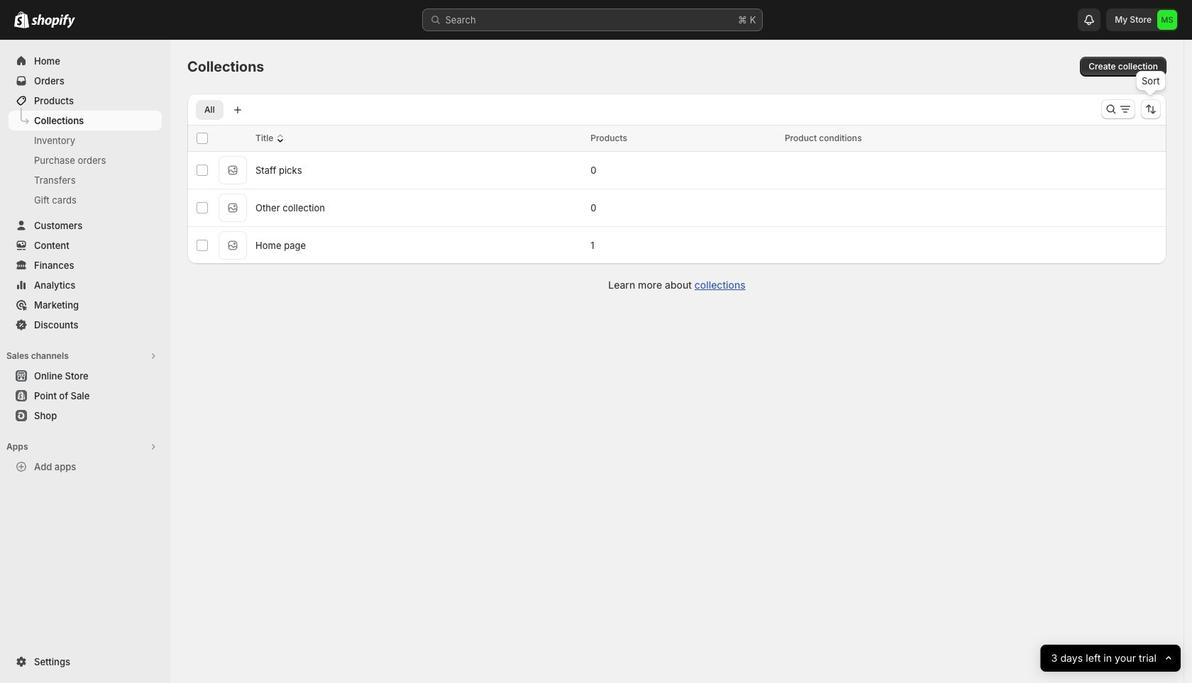 Task type: locate. For each thing, give the bounding box(es) containing it.
shopify image
[[14, 11, 29, 28], [31, 14, 75, 28]]

tooltip
[[1137, 71, 1166, 91]]



Task type: describe. For each thing, give the bounding box(es) containing it.
1 horizontal spatial shopify image
[[31, 14, 75, 28]]

0 horizontal spatial shopify image
[[14, 11, 29, 28]]

my store image
[[1158, 10, 1178, 30]]



Task type: vqa. For each thing, say whether or not it's contained in the screenshot.
Shopify icon
yes



